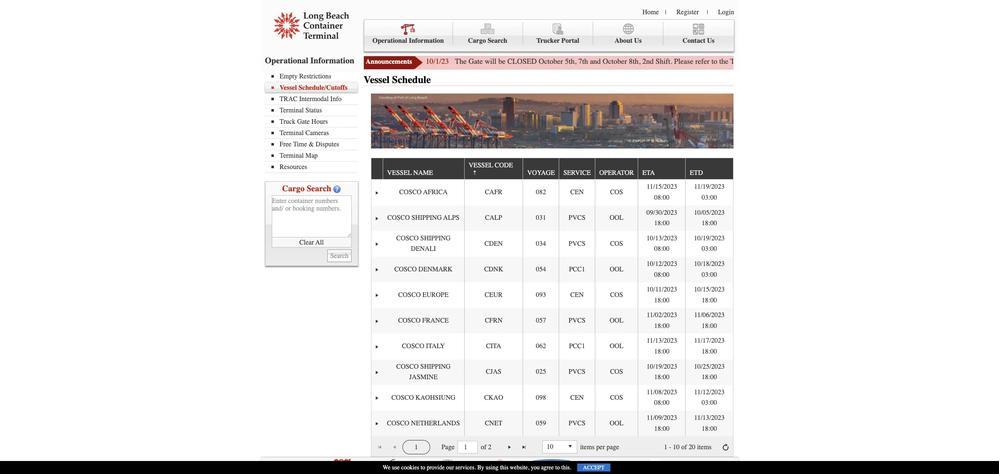 Task type: locate. For each thing, give the bounding box(es) containing it.
10/05/2023 18:00 cell
[[686, 206, 733, 231]]

1 for 1
[[415, 444, 418, 452]]

3 pvcs cell from the top
[[559, 309, 595, 334]]

cosco for cosco kaohsiung
[[392, 394, 414, 402]]

0 vertical spatial information
[[409, 37, 444, 45]]

cfrn
[[485, 317, 503, 325]]

5 ool from the top
[[610, 420, 624, 428]]

us for about us
[[634, 37, 642, 45]]

0 vertical spatial 11/13/2023 18:00 cell
[[638, 334, 686, 360]]

4 pvcs from the top
[[569, 369, 586, 376]]

pcc1 for 062
[[569, 343, 585, 351]]

5th,
[[565, 57, 577, 66]]

row containing 11/02/2023 18:00
[[372, 309, 733, 334]]

0 vertical spatial shipping
[[412, 214, 442, 222]]

0 horizontal spatial vessel
[[387, 169, 412, 177]]

of left 2
[[481, 444, 487, 452]]

row containing 10/12/2023 08:00
[[372, 257, 733, 283]]

03:00 inside the 11/12/2023 03:00
[[702, 400, 717, 407]]

0 vertical spatial menu bar
[[364, 19, 734, 52]]

ckao cell
[[464, 386, 523, 411]]

1 10 from the left
[[547, 444, 554, 451]]

9 row from the top
[[372, 360, 733, 386]]

1 vertical spatial pcc1 cell
[[559, 334, 595, 360]]

1 row from the top
[[372, 158, 733, 180]]

row up the 059
[[372, 386, 733, 411]]

kaohsiung
[[416, 394, 456, 402]]

cen down service
[[571, 189, 584, 196]]

4 cos from the top
[[610, 369, 623, 376]]

08:00 inside 10/13/2023 08:00
[[654, 246, 670, 253]]

11/08/2023 08:00 cell
[[638, 386, 686, 411]]

1 horizontal spatial for
[[887, 57, 896, 66]]

using
[[486, 465, 499, 472]]

10/25/2023 18:00
[[694, 363, 725, 382]]

10/19/2023 18:00 cell
[[638, 360, 686, 386]]

1 field
[[458, 442, 478, 454]]

cosco for cosco france
[[398, 317, 421, 325]]

pvcs cell for 057
[[559, 309, 595, 334]]

1 horizontal spatial the
[[897, 57, 907, 66]]

cos cell for 10/19/2023
[[595, 360, 638, 386]]

vessel inside vessel code link
[[469, 162, 493, 169]]

10/12/2023 08:00
[[647, 261, 677, 279]]

5 cos cell from the top
[[595, 386, 638, 411]]

ool cell for 09/30/2023
[[595, 206, 638, 231]]

2 vertical spatial terminal
[[280, 152, 304, 160]]

11/13/2023 down 11/12/2023 03:00 cell
[[694, 415, 725, 422]]

login link
[[718, 8, 734, 16]]

vessel for vessel code
[[469, 162, 493, 169]]

contact us link
[[664, 22, 734, 46]]

11/13/2023 18:00 cell up 10/19/2023 18:00
[[638, 334, 686, 360]]

cosco up jasmine
[[396, 363, 419, 371]]

18:00 inside 11/17/2023 18:00
[[702, 348, 717, 356]]

row down 098
[[372, 411, 733, 437]]

1 horizontal spatial 10
[[673, 444, 680, 452]]

1 horizontal spatial vessel
[[469, 162, 493, 169]]

0 horizontal spatial cargo search
[[282, 184, 331, 194]]

08:00 inside 11/15/2023 08:00
[[654, 194, 670, 202]]

pcc1 for 054
[[569, 266, 585, 273]]

2 1 from the left
[[664, 444, 668, 452]]

11/15/2023 08:00 cell
[[638, 180, 686, 206]]

0 vertical spatial operational information
[[373, 37, 444, 45]]

1 cen cell from the top
[[559, 180, 595, 206]]

18:00 inside 10/19/2023 18:00
[[654, 374, 670, 382]]

cos for 10/11/2023
[[610, 292, 623, 299]]

us
[[634, 37, 642, 45], [707, 37, 715, 45]]

shift.
[[656, 57, 672, 66]]

vessel inside 'empty restrictions vessel schedule/cutoffs trac intermodal info terminal status truck gate hours terminal cameras free time & disputes terminal map resources'
[[280, 84, 297, 92]]

1 left -
[[664, 444, 668, 452]]

vessel down the announcements
[[364, 74, 390, 86]]

the
[[719, 57, 729, 66], [897, 57, 907, 66]]

0 vertical spatial 10/19/2023
[[694, 235, 725, 242]]

1 horizontal spatial cargo
[[468, 37, 486, 45]]

cos cell for 10/13/2023
[[595, 231, 638, 257]]

pvcs cell for 031
[[559, 206, 595, 231]]

03:00 for 10/18/2023 03:00
[[702, 271, 717, 279]]

1 ool cell from the top
[[595, 206, 638, 231]]

us right the contact
[[707, 37, 715, 45]]

10/19/2023 03:00 cell
[[686, 231, 733, 257]]

1 pvcs from the top
[[569, 214, 586, 222]]

0 horizontal spatial 1
[[415, 444, 418, 452]]

2 items from the left
[[697, 444, 712, 452]]

1 vertical spatial truck
[[280, 118, 296, 126]]

1 horizontal spatial 11/13/2023 18:00
[[694, 415, 725, 433]]

page
[[801, 57, 816, 66], [607, 444, 619, 452]]

pvcs cell
[[559, 206, 595, 231], [559, 231, 595, 257], [559, 309, 595, 334], [559, 360, 595, 386], [559, 411, 595, 437]]

11/13/2023 18:00 down 11/02/2023 18:00 cell
[[647, 338, 677, 356]]

18:00 for 10/11/2023 18:00 cell
[[654, 297, 670, 305]]

0 horizontal spatial operational
[[265, 56, 308, 66]]

1 up cookies
[[415, 444, 418, 452]]

2 us from the left
[[707, 37, 715, 45]]

0 horizontal spatial page
[[607, 444, 619, 452]]

2 cos from the top
[[610, 240, 623, 248]]

03:00
[[702, 194, 717, 202], [702, 246, 717, 253], [702, 271, 717, 279], [702, 400, 717, 407]]

18:00 for the 11/06/2023 18:00 cell
[[702, 323, 717, 330]]

1 horizontal spatial 11/13/2023
[[694, 415, 725, 422]]

row containing 09/30/2023 18:00
[[372, 206, 733, 231]]

row up 093
[[372, 257, 733, 283]]

0 horizontal spatial of
[[481, 444, 487, 452]]

2 horizontal spatial to
[[712, 57, 718, 66]]

10/19/2023 inside '10/19/2023 18:00' cell
[[647, 363, 677, 371]]

3 08:00 from the top
[[654, 271, 670, 279]]

page right the web
[[801, 57, 816, 66]]

5 row from the top
[[372, 257, 733, 283]]

0 horizontal spatial us
[[634, 37, 642, 45]]

cosco denmark cell
[[383, 257, 464, 283]]

row up 034 in the bottom right of the page
[[372, 206, 733, 231]]

the right refer
[[719, 57, 729, 66]]

cen cell right 093
[[559, 283, 595, 309]]

1 vertical spatial menu bar
[[265, 72, 362, 173]]

1 october from the left
[[539, 57, 563, 66]]

cosco up denali at the bottom
[[396, 235, 419, 242]]

pvcs for 025
[[569, 369, 586, 376]]

059
[[536, 420, 546, 428]]

1 horizontal spatial search
[[488, 37, 507, 45]]

of left 20
[[682, 444, 687, 452]]

cosco down denali at the bottom
[[395, 266, 417, 273]]

11/13/2023
[[647, 338, 677, 345], [694, 415, 725, 422]]

to left this.
[[555, 465, 560, 472]]

page right per on the right
[[607, 444, 619, 452]]

per
[[596, 444, 605, 452]]

2 vertical spatial cen cell
[[559, 386, 595, 411]]

hours inside 'empty restrictions vessel schedule/cutoffs trac intermodal info terminal status truck gate hours terminal cameras free time & disputes terminal map resources'
[[312, 118, 328, 126]]

2 cen cell from the top
[[559, 283, 595, 309]]

about
[[615, 37, 633, 45]]

1 horizontal spatial operational
[[373, 37, 407, 45]]

2 vertical spatial cen
[[571, 394, 584, 402]]

None submit
[[327, 250, 352, 263]]

7 row from the top
[[372, 309, 733, 334]]

vessel inside vessel name link
[[387, 169, 412, 177]]

cargo search up 'will'
[[468, 37, 507, 45]]

2 vertical spatial shipping
[[420, 363, 451, 371]]

cnet
[[485, 420, 503, 428]]

truck down the trac
[[280, 118, 296, 126]]

034
[[536, 240, 546, 248]]

11/13/2023 down 11/02/2023 18:00 cell
[[647, 338, 677, 345]]

terminal up resources
[[280, 152, 304, 160]]

0 horizontal spatial truck
[[280, 118, 296, 126]]

operational information up empty restrictions "link"
[[265, 56, 354, 66]]

6 row from the top
[[372, 283, 733, 309]]

1 vertical spatial pcc1
[[569, 343, 585, 351]]

0 horizontal spatial information
[[310, 56, 354, 66]]

0 horizontal spatial 11/13/2023 18:00
[[647, 338, 677, 356]]

0 vertical spatial pcc1 cell
[[559, 257, 595, 283]]

europe
[[423, 292, 449, 299]]

0 horizontal spatial gate
[[297, 118, 310, 126]]

1 vertical spatial 11/13/2023 18:00 cell
[[686, 411, 733, 437]]

2 ool cell from the top
[[595, 257, 638, 283]]

ceur cell
[[464, 283, 523, 309]]

031 cell
[[523, 206, 559, 231]]

1 08:00 from the top
[[654, 194, 670, 202]]

0 horizontal spatial 10/19/2023
[[647, 363, 677, 371]]

1 ool from the top
[[610, 214, 624, 222]]

1 vertical spatial cen cell
[[559, 283, 595, 309]]

cosco shipping denali cell
[[383, 231, 464, 257]]

1 cen from the top
[[571, 189, 584, 196]]

pvcs cell right 025
[[559, 360, 595, 386]]

cos for 11/15/2023
[[610, 189, 623, 196]]

4 cos cell from the top
[[595, 360, 638, 386]]

0 horizontal spatial search
[[307, 184, 331, 194]]

08:00 inside 11/08/2023 08:00
[[654, 400, 670, 407]]

18:00 inside 11/06/2023 18:00
[[702, 323, 717, 330]]

for left 'further'
[[817, 57, 826, 66]]

use
[[392, 465, 400, 472]]

11/02/2023
[[647, 312, 677, 320]]

4 ool cell from the top
[[595, 334, 638, 360]]

1 horizontal spatial october
[[603, 57, 627, 66]]

hours left the web
[[766, 57, 785, 66]]

go to the next page image
[[506, 444, 513, 451]]

08:00 down 10/13/2023
[[654, 246, 670, 253]]

terminal status link
[[271, 107, 357, 114]]

8 row from the top
[[372, 334, 733, 360]]

cdnk
[[484, 266, 503, 273]]

1 horizontal spatial operational information
[[373, 37, 444, 45]]

cen cell right 098
[[559, 386, 595, 411]]

cfrn cell
[[464, 309, 523, 334]]

18:00 inside 10/11/2023 18:00
[[654, 297, 670, 305]]

1 03:00 from the top
[[702, 194, 717, 202]]

denali
[[411, 246, 436, 253]]

1 pvcs cell from the top
[[559, 206, 595, 231]]

034 cell
[[523, 231, 559, 257]]

cosco europe
[[398, 292, 449, 299]]

1 horizontal spatial 10/19/2023
[[694, 235, 725, 242]]

2 pvcs from the top
[[569, 240, 586, 248]]

1 pcc1 cell from the top
[[559, 257, 595, 283]]

0 horizontal spatial 11/13/2023
[[647, 338, 677, 345]]

1 1 from the left
[[415, 444, 418, 452]]

09/30/2023 18:00 cell
[[638, 206, 686, 231]]

1 horizontal spatial hours
[[766, 57, 785, 66]]

1 horizontal spatial page
[[801, 57, 816, 66]]

03:00 down 11/19/2023
[[702, 194, 717, 202]]

11/13/2023 18:00 down 11/12/2023 03:00 cell
[[694, 415, 725, 433]]

1 vertical spatial shipping
[[420, 235, 451, 242]]

2 pcc1 cell from the top
[[559, 334, 595, 360]]

0 horizontal spatial to
[[421, 465, 425, 472]]

the left week.
[[897, 57, 907, 66]]

2 for from the left
[[887, 57, 896, 66]]

cosco down cosco kaohsiung cell
[[387, 420, 409, 428]]

4 ool from the top
[[610, 343, 624, 351]]

2 cen from the top
[[571, 292, 584, 299]]

1 vertical spatial 11/13/2023
[[694, 415, 725, 422]]

3 ool from the top
[[610, 317, 624, 325]]

search up the be
[[488, 37, 507, 45]]

0 vertical spatial 11/13/2023
[[647, 338, 677, 345]]

empty restrictions vessel schedule/cutoffs trac intermodal info terminal status truck gate hours terminal cameras free time & disputes terminal map resources
[[280, 73, 348, 171]]

3 row from the top
[[372, 206, 733, 231]]

cen cell for 098
[[559, 386, 595, 411]]

1 vertical spatial cen
[[571, 292, 584, 299]]

items left per on the right
[[580, 444, 595, 452]]

pvcs cell right 034 in the bottom right of the page
[[559, 231, 595, 257]]

2 03:00 from the top
[[702, 246, 717, 253]]

11 row from the top
[[372, 411, 733, 437]]

1 vertical spatial 10/19/2023
[[647, 363, 677, 371]]

0 horizontal spatial operational information
[[265, 56, 354, 66]]

and
[[590, 57, 601, 66]]

18:00 inside 11/09/2023 18:00
[[654, 426, 670, 433]]

10/25/2023
[[694, 363, 725, 371]]

10
[[547, 444, 554, 451], [673, 444, 680, 452]]

18:00 for 09/30/2023 18:00 cell
[[654, 220, 670, 227]]

cjas cell
[[464, 360, 523, 386]]

pcc1 cell right 054
[[559, 257, 595, 283]]

4 03:00 from the top
[[702, 400, 717, 407]]

2 row from the top
[[372, 180, 733, 206]]

11/17/2023
[[694, 338, 725, 345]]

cameras
[[306, 129, 329, 137]]

0 horizontal spatial items
[[580, 444, 595, 452]]

1 of from the left
[[481, 444, 487, 452]]

menu bar
[[364, 19, 734, 52], [265, 72, 362, 173]]

pvcs up items per page
[[569, 420, 586, 428]]

cosco inside cosco shipping jasmine
[[396, 363, 419, 371]]

cargo search down resources link
[[282, 184, 331, 194]]

0 vertical spatial cargo
[[468, 37, 486, 45]]

0 vertical spatial pcc1
[[569, 266, 585, 273]]

cen cell down service
[[559, 180, 595, 206]]

accept button
[[577, 464, 611, 472]]

information up restrictions
[[310, 56, 354, 66]]

1 horizontal spatial truck
[[731, 57, 748, 66]]

0 vertical spatial cen
[[571, 189, 584, 196]]

1 horizontal spatial |
[[707, 9, 708, 16]]

1 for 1 - 10 of 20 items
[[664, 444, 668, 452]]

terminal down the trac
[[280, 107, 304, 114]]

terminal up free
[[280, 129, 304, 137]]

11/13/2023 18:00 cell down the 11/12/2023 03:00
[[686, 411, 733, 437]]

18:00 down 10/11/2023
[[654, 297, 670, 305]]

pcc1
[[569, 266, 585, 273], [569, 343, 585, 351]]

18:00 down 09/30/2023
[[654, 220, 670, 227]]

18:00 down 11/17/2023
[[702, 348, 717, 356]]

pvcs for 057
[[569, 317, 586, 325]]

09/30/2023
[[647, 209, 677, 217]]

1 cos from the top
[[610, 189, 623, 196]]

cookies
[[401, 465, 419, 472]]

-
[[669, 444, 671, 452]]

cosco kaohsiung cell
[[383, 386, 464, 411]]

08:00 inside 10/12/2023 08:00
[[654, 271, 670, 279]]

cosco for cosco africa
[[399, 189, 422, 196]]

4 row from the top
[[372, 231, 733, 257]]

vessel for vessel name
[[387, 169, 412, 177]]

| left login
[[707, 9, 708, 16]]

18:00 inside 11/02/2023 18:00
[[654, 323, 670, 330]]

cosco europe cell
[[383, 283, 464, 309]]

cos cell for 11/15/2023
[[595, 180, 638, 206]]

cen right 098
[[571, 394, 584, 402]]

cos cell
[[595, 180, 638, 206], [595, 231, 638, 257], [595, 283, 638, 309], [595, 360, 638, 386], [595, 386, 638, 411]]

08:00 down 11/15/2023
[[654, 194, 670, 202]]

further
[[828, 57, 849, 66]]

row down voyage link
[[372, 180, 733, 206]]

1 - 10 of 20 items
[[664, 444, 712, 452]]

clear
[[299, 239, 314, 246]]

2 pvcs cell from the top
[[559, 231, 595, 257]]

3 cen from the top
[[571, 394, 584, 402]]

0 vertical spatial operational
[[373, 37, 407, 45]]

operational information up the announcements
[[373, 37, 444, 45]]

pcc1 cell right 062
[[559, 334, 595, 360]]

| right "home" link
[[665, 9, 667, 16]]

11/13/2023 18:00 cell
[[638, 334, 686, 360], [686, 411, 733, 437]]

agree
[[541, 465, 554, 472]]

pcc1 cell
[[559, 257, 595, 283], [559, 334, 595, 360]]

10 row from the top
[[372, 386, 733, 411]]

18:00 up 1 - 10 of 20 items at the right bottom
[[702, 426, 717, 433]]

2 | from the left
[[707, 9, 708, 16]]

0 horizontal spatial october
[[539, 57, 563, 66]]

10/15/2023 18:00 cell
[[686, 283, 733, 309]]

resources link
[[271, 163, 357, 171]]

cosco for cosco shipping denali
[[396, 235, 419, 242]]

5 pvcs from the top
[[569, 420, 586, 428]]

of 2
[[481, 444, 492, 452]]

search down resources link
[[307, 184, 331, 194]]

1 horizontal spatial items
[[697, 444, 712, 452]]

1 horizontal spatial information
[[409, 37, 444, 45]]

terminal map link
[[271, 152, 357, 160]]

ool cell
[[595, 206, 638, 231], [595, 257, 638, 283], [595, 309, 638, 334], [595, 334, 638, 360], [595, 411, 638, 437]]

row containing 11/09/2023 18:00
[[372, 411, 733, 437]]

cden cell
[[464, 231, 523, 257]]

18:00 inside "10/25/2023 18:00"
[[702, 374, 717, 382]]

10/18/2023 03:00
[[694, 261, 725, 279]]

gate right the
[[469, 57, 483, 66]]

1 horizontal spatial menu bar
[[364, 19, 734, 52]]

0 horizontal spatial for
[[817, 57, 826, 66]]

to
[[712, 57, 718, 66], [421, 465, 425, 472], [555, 465, 560, 472]]

row group containing 11/15/2023 08:00
[[372, 180, 733, 437]]

tree grid
[[372, 158, 733, 437]]

18:00 down 11/06/2023
[[702, 323, 717, 330]]

10 right -
[[673, 444, 680, 452]]

operational up the announcements
[[373, 37, 407, 45]]

0 horizontal spatial the
[[719, 57, 729, 66]]

1 cos cell from the top
[[595, 180, 638, 206]]

093 cell
[[523, 283, 559, 309]]

october left 5th,
[[539, 57, 563, 66]]

operational up empty
[[265, 56, 308, 66]]

0 horizontal spatial hours
[[312, 118, 328, 126]]

3 cos cell from the top
[[595, 283, 638, 309]]

0 horizontal spatial 10
[[547, 444, 554, 451]]

the
[[455, 57, 467, 66]]

pcc1 right 062
[[569, 343, 585, 351]]

cosco left france
[[398, 317, 421, 325]]

18:00 down 10/15/2023
[[702, 297, 717, 305]]

pvcs right 031
[[569, 214, 586, 222]]

row up 025
[[372, 334, 733, 360]]

18:00 inside 10/15/2023 18:00
[[702, 297, 717, 305]]

0 vertical spatial 11/13/2023 18:00
[[647, 338, 677, 356]]

057 cell
[[523, 309, 559, 334]]

gate left the web
[[750, 57, 764, 66]]

10/19/2023
[[694, 235, 725, 242], [647, 363, 677, 371]]

shipping inside cosco shipping jasmine
[[420, 363, 451, 371]]

18:00 up 10/19/2023 18:00
[[654, 348, 670, 356]]

cen cell
[[559, 180, 595, 206], [559, 283, 595, 309], [559, 386, 595, 411]]

2 08:00 from the top
[[654, 246, 670, 253]]

2 cos cell from the top
[[595, 231, 638, 257]]

pcc1 cell for 062
[[559, 334, 595, 360]]

0 horizontal spatial |
[[665, 9, 667, 16]]

3 pvcs from the top
[[569, 317, 586, 325]]

1 vertical spatial cargo search
[[282, 184, 331, 194]]

1 vertical spatial operational information
[[265, 56, 354, 66]]

free time & disputes link
[[271, 141, 357, 148]]

cosco shipping denali
[[396, 235, 451, 253]]

to right refer
[[712, 57, 718, 66]]

03:00 for 11/12/2023 03:00
[[702, 400, 717, 407]]

0 horizontal spatial menu bar
[[265, 72, 362, 173]]

062
[[536, 343, 546, 351]]

pvcs
[[569, 214, 586, 222], [569, 240, 586, 248], [569, 317, 586, 325], [569, 369, 586, 376], [569, 420, 586, 428]]

18:00 down 11/02/2023
[[654, 323, 670, 330]]

1 vertical spatial operational
[[265, 56, 308, 66]]

10 up agree
[[547, 444, 554, 451]]

3 03:00 from the top
[[702, 271, 717, 279]]

10/05/2023 18:00
[[694, 209, 725, 227]]

10/25/2023 18:00 cell
[[686, 360, 733, 386]]

1 pcc1 from the top
[[569, 266, 585, 273]]

cargo down resources
[[282, 184, 305, 194]]

10/11/2023
[[647, 286, 677, 294]]

cosco kaohsiung
[[392, 394, 456, 402]]

row up 054
[[372, 231, 733, 257]]

3 cos from the top
[[610, 292, 623, 299]]

row
[[372, 158, 733, 180], [372, 180, 733, 206], [372, 206, 733, 231], [372, 231, 733, 257], [372, 257, 733, 283], [372, 283, 733, 309], [372, 309, 733, 334], [372, 334, 733, 360], [372, 360, 733, 386], [372, 386, 733, 411], [372, 411, 733, 437]]

18:00 down the 10/05/2023
[[702, 220, 717, 227]]

etd
[[690, 169, 703, 177]]

1 terminal from the top
[[280, 107, 304, 114]]

1 vertical spatial hours
[[312, 118, 328, 126]]

1 vertical spatial cargo
[[282, 184, 305, 194]]

4 08:00 from the top
[[654, 400, 670, 407]]

08:00 for 10/13/2023 08:00
[[654, 246, 670, 253]]

shipping for jasmine
[[420, 363, 451, 371]]

pvcs for 034
[[569, 240, 586, 248]]

shipping up denali at the bottom
[[420, 235, 451, 242]]

cen for 093
[[571, 292, 584, 299]]

row group
[[372, 180, 733, 437]]

057
[[536, 317, 546, 325]]

tree grid containing vessel code
[[372, 158, 733, 437]]

18:00 down 11/09/2023
[[654, 426, 670, 433]]

18:00 for 11/09/2023 18:00 cell
[[654, 426, 670, 433]]

cos
[[610, 189, 623, 196], [610, 240, 623, 248], [610, 292, 623, 299], [610, 369, 623, 376], [610, 394, 623, 402]]

cosco inside 'cell'
[[388, 214, 410, 222]]

cosco down jasmine
[[392, 394, 414, 402]]

03:00 inside "11/19/2023 03:00"
[[702, 194, 717, 202]]

cafr cell
[[464, 180, 523, 206]]

vessel left name
[[387, 169, 412, 177]]

pvcs cell right 031
[[559, 206, 595, 231]]

row up 098
[[372, 360, 733, 386]]

october right and at top right
[[603, 57, 627, 66]]

10/19/2023 inside 10/19/2023 03:00 cell
[[694, 235, 725, 242]]

be
[[498, 57, 506, 66]]

menu bar containing empty restrictions
[[265, 72, 362, 173]]

search
[[488, 37, 507, 45], [307, 184, 331, 194]]

2 october from the left
[[603, 57, 627, 66]]

1 vertical spatial terminal
[[280, 129, 304, 137]]

for right details
[[887, 57, 896, 66]]

shipping left alps
[[412, 214, 442, 222]]

cosco down cosco africa cell
[[388, 214, 410, 222]]

pvcs cell for 059
[[559, 411, 595, 437]]

1 horizontal spatial us
[[707, 37, 715, 45]]

to right cookies
[[421, 465, 425, 472]]

cosco for cosco denmark
[[395, 266, 417, 273]]

cos cell for 11/08/2023
[[595, 386, 638, 411]]

11/19/2023 03:00 cell
[[686, 180, 733, 206]]

cen
[[571, 189, 584, 196], [571, 292, 584, 299], [571, 394, 584, 402]]

1 items from the left
[[580, 444, 595, 452]]

resources
[[280, 163, 307, 171]]

18:00 inside 09/30/2023 18:00
[[654, 220, 670, 227]]

18:00 for '10/19/2023 18:00' cell
[[654, 374, 670, 382]]

cos for 10/19/2023
[[610, 369, 623, 376]]

5 cos from the top
[[610, 394, 623, 402]]

18:00
[[654, 220, 670, 227], [702, 220, 717, 227], [654, 297, 670, 305], [702, 297, 717, 305], [654, 323, 670, 330], [702, 323, 717, 330], [654, 348, 670, 356], [702, 348, 717, 356], [654, 374, 670, 382], [702, 374, 717, 382], [654, 426, 670, 433], [702, 426, 717, 433]]

18:00 inside 10/05/2023 18:00
[[702, 220, 717, 227]]

cosco down vessel name
[[399, 189, 422, 196]]

pvcs right 034 in the bottom right of the page
[[569, 240, 586, 248]]

1 vertical spatial 11/13/2023 18:00
[[694, 415, 725, 433]]

03:00 up 10/18/2023
[[702, 246, 717, 253]]

1 vertical spatial search
[[307, 184, 331, 194]]

name
[[413, 169, 433, 177]]

refresh image
[[722, 444, 729, 451]]

3 ool cell from the top
[[595, 309, 638, 334]]

row up 082
[[372, 158, 733, 180]]

0 vertical spatial terminal
[[280, 107, 304, 114]]

disputes
[[316, 141, 339, 148]]

our
[[446, 465, 454, 472]]

18:00 for 11/02/2023 18:00 cell
[[654, 323, 670, 330]]

go to the last page image
[[521, 444, 528, 451]]

cargo search
[[468, 37, 507, 45], [282, 184, 331, 194]]

0 vertical spatial cen cell
[[559, 180, 595, 206]]

pvcs cell up items per page
[[559, 411, 595, 437]]

18:00 for the 10/25/2023 18:00 cell
[[702, 374, 717, 382]]

5 ool cell from the top
[[595, 411, 638, 437]]

hours up cameras
[[312, 118, 328, 126]]

8th,
[[629, 57, 641, 66]]

shipping inside 'cell'
[[412, 214, 442, 222]]

03:00 inside 10/19/2023 03:00
[[702, 246, 717, 253]]

row containing cosco shipping jasmine
[[372, 360, 733, 386]]

shipping inside cosco shipping denali
[[420, 235, 451, 242]]

2 pcc1 from the top
[[569, 343, 585, 351]]

3 cen cell from the top
[[559, 386, 595, 411]]

cosco for cosco europe
[[398, 292, 421, 299]]

row up 062
[[372, 309, 733, 334]]

10/19/2023 down the 10/05/2023 18:00 'cell'
[[694, 235, 725, 242]]

pcc1 right 054
[[569, 266, 585, 273]]

this.
[[561, 465, 571, 472]]

1 horizontal spatial cargo search
[[468, 37, 507, 45]]

18:00 for the 11/13/2023 18:00 cell to the top
[[654, 348, 670, 356]]

week.
[[909, 57, 926, 66]]

info
[[330, 95, 342, 103]]

|
[[665, 9, 667, 16], [707, 9, 708, 16]]

18:00 for the 11/13/2023 18:00 cell to the bottom
[[702, 426, 717, 433]]

03:00 down 11/12/2023
[[702, 400, 717, 407]]

11/13/2023 for the 11/13/2023 18:00 cell to the top
[[647, 338, 677, 345]]

1 us from the left
[[634, 37, 642, 45]]

2 ool from the top
[[610, 266, 624, 273]]

11/06/2023 18:00
[[694, 312, 725, 330]]

cosco inside cosco shipping denali
[[396, 235, 419, 242]]

2 the from the left
[[897, 57, 907, 66]]

0 vertical spatial hours
[[766, 57, 785, 66]]

1 horizontal spatial of
[[682, 444, 687, 452]]

5 pvcs cell from the top
[[559, 411, 595, 437]]

20
[[689, 444, 696, 452]]

4 pvcs cell from the top
[[559, 360, 595, 386]]

0 vertical spatial truck
[[731, 57, 748, 66]]

03:00 inside 10/18/2023 03:00
[[702, 271, 717, 279]]

vessel left code
[[469, 162, 493, 169]]

1 horizontal spatial 1
[[664, 444, 668, 452]]

0 horizontal spatial vessel
[[280, 84, 297, 92]]



Task type: describe. For each thing, give the bounding box(es) containing it.
cosco france cell
[[383, 309, 464, 334]]

row containing vessel code
[[372, 158, 733, 180]]

cen for 082
[[571, 189, 584, 196]]

11/02/2023 18:00 cell
[[638, 309, 686, 334]]

trac
[[280, 95, 298, 103]]

status
[[306, 107, 322, 114]]

page
[[442, 444, 455, 452]]

about us link
[[593, 22, 664, 46]]

cden
[[485, 240, 503, 248]]

&
[[309, 141, 314, 148]]

03:00 for 10/19/2023 03:00
[[702, 246, 717, 253]]

11/06/2023
[[694, 312, 725, 320]]

we use cookies to provide our services. by using this website, you agree to this.
[[383, 465, 571, 472]]

031
[[536, 214, 546, 222]]

cos for 11/08/2023
[[610, 394, 623, 402]]

row containing 11/15/2023 08:00
[[372, 180, 733, 206]]

054
[[536, 266, 546, 273]]

pcc1 cell for 054
[[559, 257, 595, 283]]

03:00 for 11/19/2023 03:00
[[702, 194, 717, 202]]

map
[[306, 152, 318, 160]]

3 terminal from the top
[[280, 152, 304, 160]]

059 cell
[[523, 411, 559, 437]]

shipping for alps
[[412, 214, 442, 222]]

1 horizontal spatial vessel
[[364, 74, 390, 86]]

2 horizontal spatial gate
[[750, 57, 764, 66]]

11/17/2023 18:00 cell
[[686, 334, 733, 360]]

1 vertical spatial information
[[310, 56, 354, 66]]

11/13/2023 for the 11/13/2023 18:00 cell to the bottom
[[694, 415, 725, 422]]

schedule
[[392, 74, 431, 86]]

093
[[536, 292, 546, 299]]

cos cell for 10/11/2023
[[595, 283, 638, 309]]

menu bar containing operational information
[[364, 19, 734, 52]]

cen cell for 082
[[559, 180, 595, 206]]

10/11/2023 18:00 cell
[[638, 283, 686, 309]]

trucker portal link
[[523, 22, 593, 46]]

clear all button
[[272, 238, 352, 248]]

contact
[[683, 37, 706, 45]]

10/11/2023 18:00
[[647, 286, 677, 305]]

09/30/2023 18:00
[[647, 209, 677, 227]]

11/12/2023 03:00
[[694, 389, 725, 407]]

you
[[531, 465, 540, 472]]

calp
[[485, 214, 502, 222]]

cen for 098
[[571, 394, 584, 402]]

11/15/2023 08:00
[[647, 183, 677, 202]]

row containing 11/08/2023 08:00
[[372, 386, 733, 411]]

08:00 for 10/12/2023 08:00
[[654, 271, 670, 279]]

2
[[488, 444, 492, 452]]

voyage link
[[527, 166, 559, 180]]

ool cell for 11/02/2023
[[595, 309, 638, 334]]

10/18/2023
[[694, 261, 725, 268]]

ceur
[[485, 292, 503, 299]]

cosco netherlands cell
[[383, 411, 464, 437]]

18:00 for 11/17/2023 18:00 cell
[[702, 348, 717, 356]]

voyage
[[527, 169, 555, 177]]

18:00 for the 10/05/2023 18:00 'cell'
[[702, 220, 717, 227]]

cosco italy cell
[[383, 334, 464, 360]]

10/19/2023 for 18:00
[[647, 363, 677, 371]]

cosco for cosco netherlands
[[387, 420, 409, 428]]

home
[[643, 8, 659, 16]]

refer
[[696, 57, 710, 66]]

1 | from the left
[[665, 9, 667, 16]]

11/09/2023 18:00 cell
[[638, 411, 686, 437]]

2nd
[[643, 57, 654, 66]]

provide
[[427, 465, 445, 472]]

cosco shipping jasmine cell
[[383, 360, 464, 386]]

cita
[[486, 343, 501, 351]]

0 horizontal spatial cargo
[[282, 184, 305, 194]]

cen cell for 093
[[559, 283, 595, 309]]

intermodal
[[299, 95, 329, 103]]

contact us
[[683, 37, 715, 45]]

cosco for cosco shipping alps
[[388, 214, 410, 222]]

11/13/2023 18:00 for the 11/13/2023 18:00 cell to the bottom
[[694, 415, 725, 433]]

082 cell
[[523, 180, 559, 206]]

services.
[[456, 465, 476, 472]]

08:00 for 11/15/2023 08:00
[[654, 194, 670, 202]]

2 terminal from the top
[[280, 129, 304, 137]]

10/12/2023 08:00 cell
[[638, 257, 686, 283]]

us for contact us
[[707, 37, 715, 45]]

gate inside 'empty restrictions vessel schedule/cutoffs trac intermodal info terminal status truck gate hours terminal cameras free time & disputes terminal map resources'
[[297, 118, 310, 126]]

cosco for cosco shipping jasmine
[[396, 363, 419, 371]]

11/09/2023 18:00
[[647, 415, 677, 433]]

ool cell for 10/12/2023
[[595, 257, 638, 283]]

10/15/2023 18:00
[[694, 286, 725, 305]]

054 cell
[[523, 257, 559, 283]]

cosco for cosco italy
[[402, 343, 424, 351]]

service
[[564, 169, 591, 177]]

all
[[315, 239, 324, 246]]

ool for 11/09/2023
[[610, 420, 624, 428]]

pvcs for 031
[[569, 214, 586, 222]]

10/18/2023 03:00 cell
[[686, 257, 733, 283]]

shipping for denali
[[420, 235, 451, 242]]

operational information link
[[364, 22, 453, 46]]

ool for 11/13/2023
[[610, 343, 624, 351]]

ool cell for 11/09/2023
[[595, 411, 638, 437]]

2 of from the left
[[682, 444, 687, 452]]

11/09/2023
[[647, 415, 677, 422]]

code
[[495, 162, 513, 169]]

cosco denmark
[[395, 266, 453, 273]]

operational information inside the operational information link
[[373, 37, 444, 45]]

row containing 11/13/2023 18:00
[[372, 334, 733, 360]]

pvcs cell for 034
[[559, 231, 595, 257]]

10/13/2023 08:00 cell
[[638, 231, 686, 257]]

ool for 11/02/2023
[[610, 317, 624, 325]]

18:00 for 10/15/2023 18:00 cell
[[702, 297, 717, 305]]

about us
[[615, 37, 642, 45]]

please
[[674, 57, 694, 66]]

announcements
[[366, 58, 412, 66]]

calp cell
[[464, 206, 523, 231]]

10/19/2023 18:00
[[647, 363, 677, 382]]

11/17/2023 18:00
[[694, 338, 725, 356]]

025 cell
[[523, 360, 559, 386]]

10/1/23 the gate will be closed october 5th, 7th and october 8th, 2nd shift. please refer to the truck gate hours web page for further gate details for the week.
[[426, 57, 926, 66]]

Enter container numbers and/ or booking numbers.  text field
[[272, 196, 352, 238]]

cosco shipping jasmine
[[396, 363, 451, 382]]

website,
[[510, 465, 529, 472]]

08:00 for 11/08/2023 08:00
[[654, 400, 670, 407]]

1 horizontal spatial gate
[[469, 57, 483, 66]]

ool for 10/12/2023
[[610, 266, 624, 273]]

cosco shipping alps cell
[[383, 206, 464, 231]]

ool cell for 11/13/2023
[[595, 334, 638, 360]]

1 horizontal spatial to
[[555, 465, 560, 472]]

register link
[[677, 8, 699, 16]]

cosco france
[[398, 317, 449, 325]]

11/12/2023 03:00 cell
[[686, 386, 733, 411]]

062 cell
[[523, 334, 559, 360]]

1 the from the left
[[719, 57, 729, 66]]

denmark
[[419, 266, 453, 273]]

row containing 10/11/2023 18:00
[[372, 283, 733, 309]]

details
[[865, 57, 885, 66]]

2 10 from the left
[[673, 444, 680, 452]]

0 vertical spatial search
[[488, 37, 507, 45]]

restrictions
[[299, 73, 331, 80]]

truck inside 'empty restrictions vessel schedule/cutoffs trac intermodal info terminal status truck gate hours terminal cameras free time & disputes terminal map resources'
[[280, 118, 296, 126]]

11/19/2023 03:00
[[694, 183, 725, 202]]

11/15/2023
[[647, 183, 677, 191]]

0 vertical spatial page
[[801, 57, 816, 66]]

1 for from the left
[[817, 57, 826, 66]]

10/19/2023 for 03:00
[[694, 235, 725, 242]]

10/13/2023 08:00
[[647, 235, 677, 253]]

ool for 09/30/2023
[[610, 214, 624, 222]]

pvcs cell for 025
[[559, 360, 595, 386]]

row containing cosco shipping denali
[[372, 231, 733, 257]]

10/12/2023
[[647, 261, 677, 268]]

cdnk cell
[[464, 257, 523, 283]]

cita cell
[[464, 334, 523, 360]]

will
[[485, 57, 497, 66]]

11/19/2023
[[694, 183, 725, 191]]

1 vertical spatial page
[[607, 444, 619, 452]]

italy
[[426, 343, 445, 351]]

schedule/cutoffs
[[299, 84, 348, 92]]

accept
[[583, 465, 605, 472]]

7th
[[579, 57, 588, 66]]

11/13/2023 18:00 for the 11/13/2023 18:00 cell to the top
[[647, 338, 677, 356]]

10/19/2023 03:00
[[694, 235, 725, 253]]

terminal cameras link
[[271, 129, 357, 137]]

ckao
[[484, 394, 503, 402]]

0 vertical spatial cargo search
[[468, 37, 507, 45]]

free
[[280, 141, 292, 148]]

11/06/2023 18:00 cell
[[686, 309, 733, 334]]

empty restrictions link
[[271, 73, 357, 80]]

service link
[[564, 166, 595, 180]]

cosco africa cell
[[383, 180, 464, 206]]

cos for 10/13/2023
[[610, 240, 623, 248]]

cnet cell
[[464, 411, 523, 437]]

pvcs for 059
[[569, 420, 586, 428]]

098 cell
[[523, 386, 559, 411]]

register
[[677, 8, 699, 16]]

vessel schedule
[[364, 74, 431, 86]]

truck gate hours link
[[271, 118, 357, 126]]

trac intermodal info link
[[271, 95, 357, 103]]

etd link
[[690, 166, 707, 180]]



Task type: vqa. For each thing, say whether or not it's contained in the screenshot.
COSCO KAOHSIUNG cell
yes



